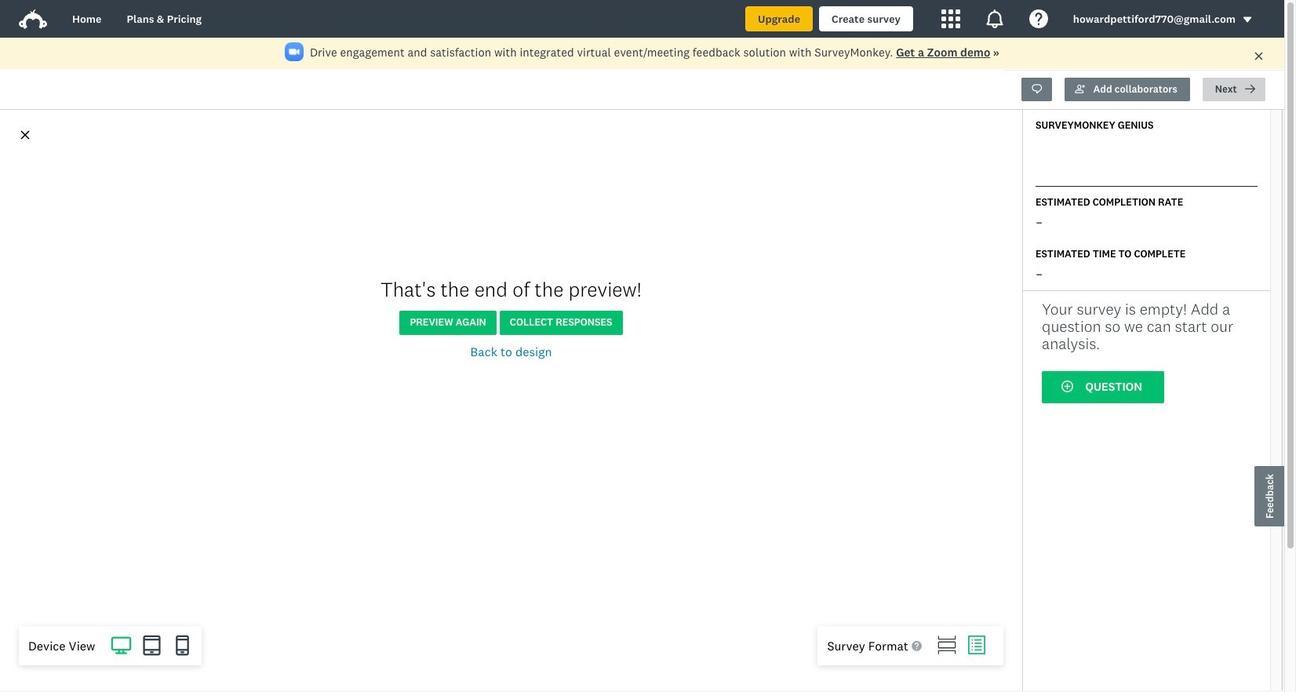 Task type: vqa. For each thing, say whether or not it's contained in the screenshot.
"SurveyMonkey Logo"
yes



Task type: locate. For each thing, give the bounding box(es) containing it.
x image
[[1255, 51, 1265, 61]]

switch to classic image
[[968, 636, 987, 655]]

0 horizontal spatial products icon image
[[942, 9, 961, 28]]

products icon image
[[942, 9, 961, 28], [986, 9, 1005, 28]]

switch to one question at a time image
[[938, 636, 957, 655]]

surveymonkey logo image
[[19, 9, 47, 29]]

1 horizontal spatial products icon image
[[986, 9, 1005, 28]]



Task type: describe. For each thing, give the bounding box(es) containing it.
1 products icon image from the left
[[942, 9, 961, 28]]

help icon image
[[1030, 9, 1049, 28]]

2 products icon image from the left
[[986, 9, 1005, 28]]

dropdown arrow image
[[1243, 14, 1254, 25]]



